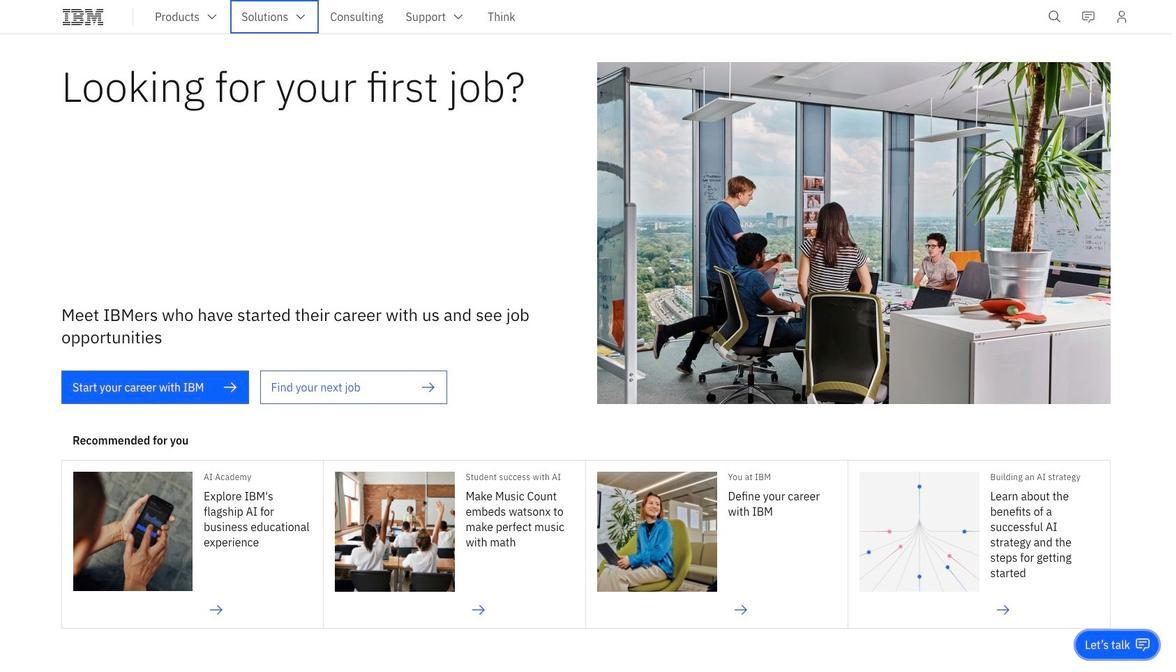 Task type: describe. For each thing, give the bounding box(es) containing it.
let's talk element
[[1085, 637, 1131, 652]]



